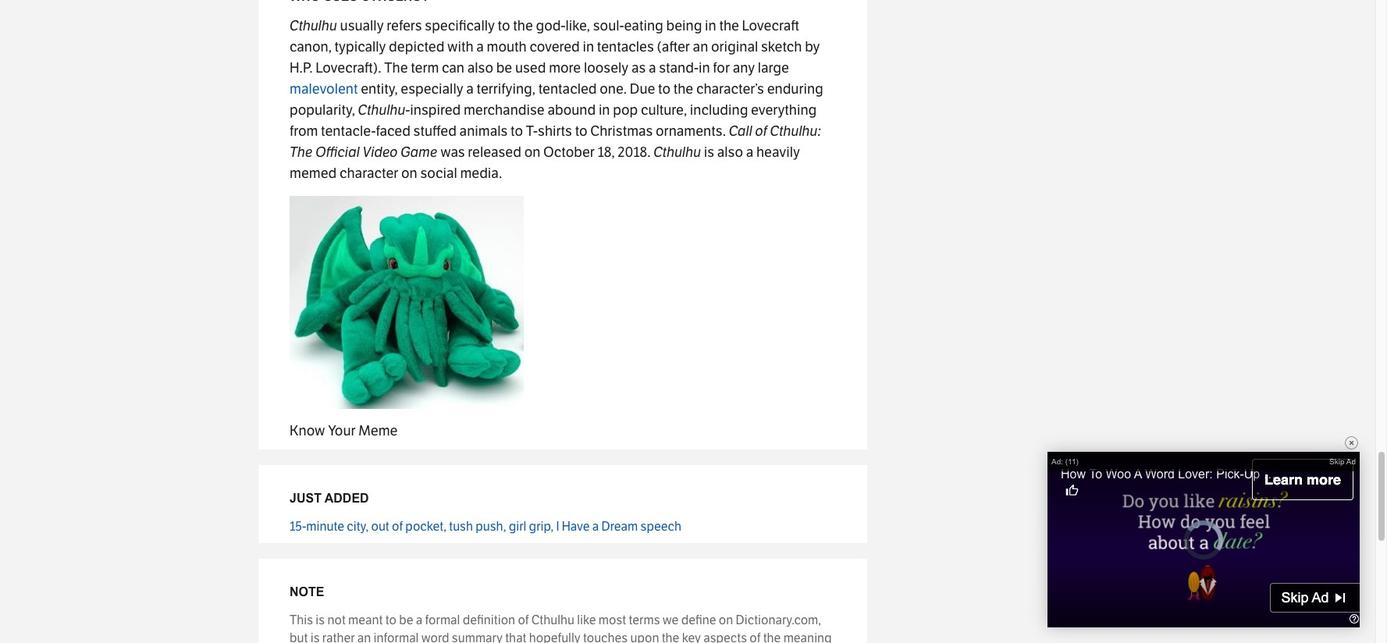 Task type: describe. For each thing, give the bounding box(es) containing it.
lover:
[[1179, 468, 1214, 481]]

0 horizontal spatial cthulhu
[[290, 17, 337, 34]]

of inside call of cthulhu: the official video game
[[756, 123, 768, 140]]

of up 'that'
[[518, 613, 529, 628]]

skip
[[1330, 458, 1345, 466]]

tentacles
[[597, 38, 654, 55]]

that
[[505, 631, 527, 644]]

how
[[1061, 468, 1086, 481]]

18,
[[598, 144, 615, 161]]

1 vertical spatial is
[[316, 613, 325, 628]]

mouth
[[487, 38, 527, 55]]

2 vertical spatial is
[[311, 631, 320, 644]]

i have a dream speech link
[[556, 519, 682, 534]]

on inside is also a heavily memed character on social media.
[[401, 165, 418, 182]]

character's
[[697, 80, 765, 98]]

the down dictionary.com,
[[764, 631, 781, 644]]

a inside is also a heavily memed character on social media.
[[746, 144, 754, 161]]

tentacle-
[[321, 123, 376, 140]]

sketch
[[761, 38, 802, 55]]

diction
[[1355, 468, 1388, 481]]

the down we at the bottom
[[662, 631, 680, 644]]

media.
[[460, 165, 502, 182]]

to up was released on october 18, 2018. cthulhu
[[575, 123, 588, 140]]

but
[[290, 631, 308, 644]]

out of pocket link
[[371, 519, 444, 534]]

culture,
[[641, 102, 687, 119]]

game
[[401, 144, 438, 161]]

definition
[[463, 613, 516, 628]]

soul-
[[593, 17, 624, 34]]

up
[[1245, 468, 1261, 481]]

tentacled
[[539, 80, 597, 98]]

is also a heavily memed character on social media.
[[290, 144, 800, 182]]

define
[[682, 613, 717, 628]]

how to woo a word lover: pick-up lines from the diction
[[1061, 468, 1388, 481]]

most
[[599, 613, 627, 628]]

pop
[[613, 102, 638, 119]]

4 , from the left
[[551, 519, 554, 534]]

faced
[[376, 123, 411, 140]]

in left for
[[699, 59, 710, 77]]

on inside this is not meant to be a formal definition of cthulhu like most terms we define on dictionary.com, but is       rather an informal word summary that hopefully touches upon the key aspects of the meanin
[[719, 613, 734, 628]]

cthulhu:
[[771, 123, 821, 140]]

more
[[549, 59, 581, 77]]

social
[[421, 165, 457, 182]]

god-
[[536, 17, 566, 34]]

meme
[[359, 423, 398, 440]]

official
[[316, 144, 360, 161]]

terms
[[629, 613, 660, 628]]

from
[[290, 123, 318, 140]]

loosely
[[584, 59, 629, 77]]

be inside usually refers specifically to the god-like, soul-eating being in the lovecraft canon, typically depicted with a mouth covered in tentacles (after an original sketch by h.p. lovecraft). the term can also be used more loosely as a stand-in for any large malevolent
[[496, 59, 513, 77]]

ad
[[1347, 458, 1357, 466]]

is inside is also a heavily memed character on social media.
[[704, 144, 715, 161]]

animals
[[460, 123, 508, 140]]

also inside is also a heavily memed character on social media.
[[718, 144, 744, 161]]

out
[[371, 519, 390, 534]]

being
[[667, 17, 702, 34]]

1 , from the left
[[366, 519, 369, 534]]

malevolent link
[[290, 80, 358, 98]]

stand-
[[659, 59, 699, 77]]

key
[[682, 631, 701, 644]]

hopefully
[[529, 631, 581, 644]]

inspired merchandise abound in pop culture, including everything from tentacle-faced stuffed animals to t-shirts to christmas ornaments.
[[290, 102, 817, 140]]

note
[[290, 586, 324, 599]]

malevolent
[[290, 80, 358, 98]]

15-minute city link
[[290, 519, 366, 534]]

i
[[556, 519, 560, 534]]

the inside usually refers specifically to the god-like, soul-eating being in the lovecraft canon, typically depicted with a mouth covered in tentacles (after an original sketch by h.p. lovecraft). the term can also be used more loosely as a stand-in for any large malevolent
[[384, 59, 408, 77]]

dream
[[602, 519, 638, 534]]

aspects
[[704, 631, 747, 644]]

your
[[328, 423, 356, 440]]

a right with
[[477, 38, 484, 55]]

lines
[[1264, 468, 1294, 481]]

a inside entity, especially a terrifying, tentacled one. due to the character's enduring popularity,
[[467, 80, 474, 98]]

terrifying,
[[477, 80, 536, 98]]

know your meme
[[290, 423, 398, 440]]

speech
[[641, 519, 682, 534]]

meant
[[348, 613, 383, 628]]

of right out
[[392, 519, 403, 534]]

a right have
[[593, 519, 599, 534]]

a inside this is not meant to be a formal definition of cthulhu like most terms we define on dictionary.com, but is       rather an informal word summary that hopefully touches upon the key aspects of the meanin
[[416, 613, 423, 628]]

was
[[441, 144, 465, 161]]

woo
[[1106, 468, 1132, 481]]

a
[[1135, 468, 1142, 481]]

informal
[[374, 631, 419, 644]]



Task type: locate. For each thing, give the bounding box(es) containing it.
the up mouth
[[513, 17, 533, 34]]

an down meant
[[358, 631, 371, 644]]

like,
[[566, 17, 590, 34]]

1 horizontal spatial an
[[693, 38, 709, 55]]

0 vertical spatial on
[[525, 144, 541, 161]]

ad: (11)
[[1052, 458, 1079, 466]]

1 vertical spatial cthulhu
[[654, 144, 701, 161]]

term
[[411, 59, 439, 77]]

to up informal
[[386, 613, 397, 628]]

including
[[690, 102, 749, 119]]

0 vertical spatial be
[[496, 59, 513, 77]]

we
[[663, 613, 679, 628]]

3 , from the left
[[503, 519, 506, 534]]

0 vertical spatial also
[[468, 59, 494, 77]]

for
[[713, 59, 730, 77]]

on
[[525, 144, 541, 161], [401, 165, 418, 182], [719, 613, 734, 628]]

(after
[[657, 38, 690, 55]]

cthulhu up canon,
[[290, 17, 337, 34]]

2 , from the left
[[444, 519, 447, 534]]

as
[[632, 59, 646, 77]]

covered
[[530, 38, 580, 55]]

of right call
[[756, 123, 768, 140]]

large
[[758, 59, 790, 77]]

cthulhu
[[290, 17, 337, 34], [654, 144, 701, 161], [532, 613, 575, 628]]

the down skip ad
[[1330, 468, 1351, 481]]

an inside this is not meant to be a formal definition of cthulhu like most terms we define on dictionary.com, but is       rather an informal word summary that hopefully touches upon the key aspects of the meanin
[[358, 631, 371, 644]]

also right the can
[[468, 59, 494, 77]]

, left the i
[[551, 519, 554, 534]]

1 vertical spatial the
[[290, 144, 313, 161]]

usually
[[340, 17, 384, 34]]

to inside entity, especially a terrifying, tentacled one. due to the character's enduring popularity,
[[658, 80, 671, 98]]

be up terrifying,
[[496, 59, 513, 77]]

on down t-
[[525, 144, 541, 161]]

the up entity,
[[384, 59, 408, 77]]

, left girl
[[503, 519, 506, 534]]

the up original
[[720, 17, 740, 34]]

girl
[[509, 519, 527, 534]]

on up aspects at the right bottom of the page
[[719, 613, 734, 628]]

in down like,
[[583, 38, 594, 55]]

1 horizontal spatial be
[[496, 59, 513, 77]]

inspired
[[410, 102, 461, 119]]

is right but
[[311, 631, 320, 644]]

t-
[[526, 123, 538, 140]]

depicted
[[389, 38, 445, 55]]

to up culture, at the left top of the page
[[658, 80, 671, 98]]

to inside usually refers specifically to the god-like, soul-eating being in the lovecraft canon, typically depicted with a mouth covered in tentacles (after an original sketch by h.p. lovecraft). the term can also be used more loosely as a stand-in for any large malevolent
[[498, 17, 510, 34]]

this is not meant to be a formal definition of cthulhu like most terms we define on dictionary.com, but is       rather an informal word summary that hopefully touches upon the key aspects of the meanin
[[290, 613, 832, 644]]

of down dictionary.com,
[[750, 631, 761, 644]]

an inside usually refers specifically to the god-like, soul-eating being in the lovecraft canon, typically depicted with a mouth covered in tentacles (after an original sketch by h.p. lovecraft). the term can also be used more loosely as a stand-in for any large malevolent
[[693, 38, 709, 55]]

0 vertical spatial the
[[384, 59, 408, 77]]

1 vertical spatial on
[[401, 165, 418, 182]]

the down from
[[290, 144, 313, 161]]

merchandise abound
[[464, 102, 596, 119]]

added
[[325, 492, 369, 505]]

tush push link
[[449, 519, 503, 534]]

have
[[562, 519, 590, 534]]

0 horizontal spatial an
[[358, 631, 371, 644]]

like
[[577, 613, 596, 628]]

a left terrifying,
[[467, 80, 474, 98]]

to
[[1090, 468, 1103, 481]]

everything
[[751, 102, 817, 119]]

can
[[442, 59, 465, 77]]

entity, especially a terrifying, tentacled one. due to the character's enduring popularity,
[[290, 80, 824, 119]]

, left the tush
[[444, 519, 447, 534]]

formal
[[425, 613, 460, 628]]

cthulhu-
[[355, 102, 410, 119]]

call of cthulhu: the official video game
[[290, 123, 821, 161]]

2018.
[[618, 144, 651, 161]]

2 horizontal spatial on
[[719, 613, 734, 628]]

dictionary.com,
[[736, 613, 822, 628]]

push
[[476, 519, 503, 534]]

0 horizontal spatial be
[[399, 613, 414, 628]]

be inside this is not meant to be a formal definition of cthulhu like most terms we define on dictionary.com, but is       rather an informal word summary that hopefully touches upon the key aspects of the meanin
[[399, 613, 414, 628]]

in right being
[[705, 17, 717, 34]]

1 vertical spatial be
[[399, 613, 414, 628]]

a right as
[[649, 59, 656, 77]]

girl grip link
[[509, 519, 551, 534]]

the inside region
[[1330, 468, 1351, 481]]

canon,
[[290, 38, 332, 55]]

with
[[448, 38, 474, 55]]

know
[[290, 423, 325, 440]]

shirts
[[538, 123, 572, 140]]

also down call
[[718, 144, 744, 161]]

15-
[[290, 519, 306, 534]]

h.p.
[[290, 59, 313, 77]]

to inside this is not meant to be a formal definition of cthulhu like most terms we define on dictionary.com, but is       rather an informal word summary that hopefully touches upon the key aspects of the meanin
[[386, 613, 397, 628]]

to left t-
[[511, 123, 523, 140]]

just added
[[290, 492, 369, 505]]

video
[[363, 144, 398, 161]]

is down 'ornaments.'
[[704, 144, 715, 161]]

be up informal
[[399, 613, 414, 628]]

popularity,
[[290, 102, 355, 119]]

cthulhu down 'ornaments.'
[[654, 144, 701, 161]]

1 horizontal spatial also
[[718, 144, 744, 161]]

ad:
[[1052, 458, 1064, 466]]

1 horizontal spatial the
[[384, 59, 408, 77]]

also inside usually refers specifically to the god-like, soul-eating being in the lovecraft canon, typically depicted with a mouth covered in tentacles (after an original sketch by h.p. lovecraft). the term can also be used more loosely as a stand-in for any large malevolent
[[468, 59, 494, 77]]

christmas
[[591, 123, 653, 140]]

heavily
[[757, 144, 800, 161]]

(11)
[[1066, 458, 1079, 466]]

word
[[422, 631, 450, 644]]

video player region
[[1048, 452, 1388, 628]]

cthulhu up 'hopefully'
[[532, 613, 575, 628]]

pocket
[[406, 519, 444, 534]]

2 vertical spatial the
[[1330, 468, 1351, 481]]

especially
[[401, 80, 464, 98]]

an
[[693, 38, 709, 55], [358, 631, 371, 644]]

pick-
[[1217, 468, 1245, 481]]

an down being
[[693, 38, 709, 55]]

typically
[[335, 38, 386, 55]]

summary
[[452, 631, 503, 644]]

0 vertical spatial cthulhu
[[290, 17, 337, 34]]

memed
[[290, 165, 337, 182]]

original
[[711, 38, 759, 55]]

in inside 'inspired merchandise abound in pop culture, including everything from tentacle-faced stuffed animals to t-shirts to christmas ornaments.'
[[599, 102, 610, 119]]

call
[[729, 123, 753, 140]]

a up word
[[416, 613, 423, 628]]

not
[[328, 613, 346, 628]]

0 horizontal spatial on
[[401, 165, 418, 182]]

a down call
[[746, 144, 754, 161]]

0 vertical spatial is
[[704, 144, 715, 161]]

, left out
[[366, 519, 369, 534]]

2 vertical spatial on
[[719, 613, 734, 628]]

on down game
[[401, 165, 418, 182]]

october
[[544, 144, 595, 161]]

grip
[[529, 519, 551, 534]]

1 horizontal spatial on
[[525, 144, 541, 161]]

15-minute city , out of pocket , tush push , girl grip , i have a dream speech
[[290, 519, 682, 534]]

just
[[290, 492, 322, 505]]

upon
[[631, 631, 660, 644]]

0 vertical spatial an
[[693, 38, 709, 55]]

was released on october 18, 2018. cthulhu
[[438, 144, 701, 161]]

by
[[805, 38, 820, 55]]

2 horizontal spatial cthulhu
[[654, 144, 701, 161]]

to up mouth
[[498, 17, 510, 34]]

2 vertical spatial cthulhu
[[532, 613, 575, 628]]

the inside entity, especially a terrifying, tentacled one. due to the character's enduring popularity,
[[674, 80, 694, 98]]

is left not
[[316, 613, 325, 628]]

in left pop
[[599, 102, 610, 119]]

1 horizontal spatial cthulhu
[[532, 613, 575, 628]]

0 horizontal spatial also
[[468, 59, 494, 77]]

2 horizontal spatial the
[[1330, 468, 1351, 481]]

any
[[733, 59, 755, 77]]

word
[[1146, 468, 1175, 481]]

cthulhu inside this is not meant to be a formal definition of cthulhu like most terms we define on dictionary.com, but is       rather an informal word summary that hopefully touches upon the key aspects of the meanin
[[532, 613, 575, 628]]

the down stand-
[[674, 80, 694, 98]]

lovecraft).
[[316, 59, 381, 77]]

entity,
[[361, 80, 398, 98]]

usually refers specifically to the god-like, soul-eating being in the lovecraft canon, typically depicted with a mouth covered in tentacles (after an original sketch by h.p. lovecraft). the term can also be used more loosely as a stand-in for any large malevolent
[[290, 17, 820, 98]]

the inside call of cthulhu: the official video game
[[290, 144, 313, 161]]

due
[[630, 80, 656, 98]]

,
[[366, 519, 369, 534], [444, 519, 447, 534], [503, 519, 506, 534], [551, 519, 554, 534]]

character
[[340, 165, 399, 182]]

1 vertical spatial also
[[718, 144, 744, 161]]

one.
[[600, 80, 627, 98]]

0 horizontal spatial the
[[290, 144, 313, 161]]

1 vertical spatial an
[[358, 631, 371, 644]]



Task type: vqa. For each thing, say whether or not it's contained in the screenshot.
'WORD PUZZLE' image
no



